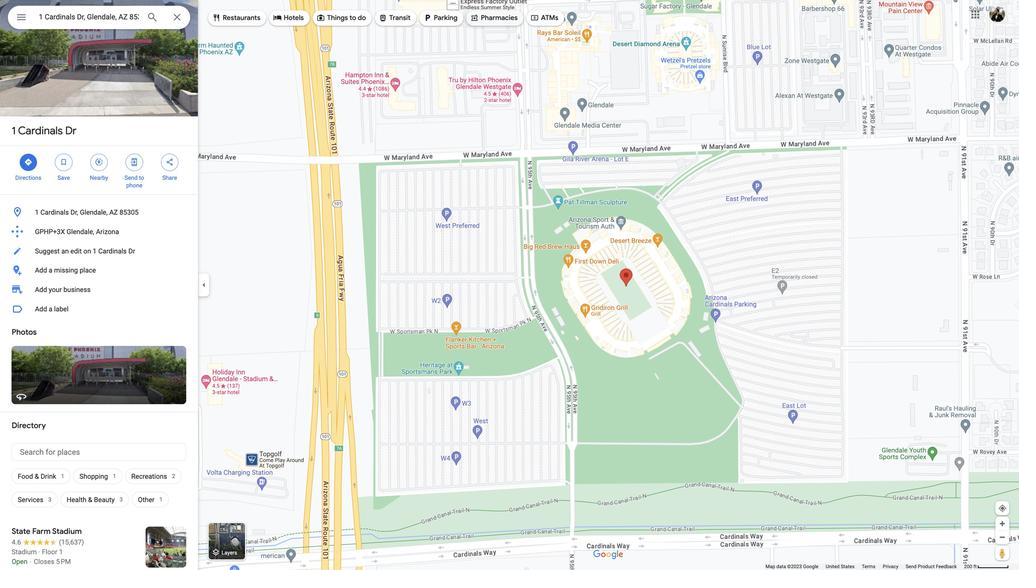 Task type: describe. For each thing, give the bounding box(es) containing it.

[[95, 157, 103, 167]]

1 inside "food & drink 1"
[[61, 473, 64, 480]]

label
[[54, 305, 69, 313]]

 things to do
[[317, 12, 366, 23]]

map
[[766, 564, 776, 570]]

collapse side panel image
[[198, 280, 209, 291]]

drink
[[41, 473, 56, 481]]

gphp+3x
[[35, 228, 65, 236]]

united
[[826, 564, 840, 570]]

privacy
[[883, 564, 899, 570]]

add your business link
[[0, 280, 198, 300]]

0 vertical spatial stadium
[[52, 527, 82, 537]]

 search field
[[8, 6, 190, 31]]

send product feedback
[[906, 564, 957, 570]]

1 inside shopping 1
[[113, 473, 116, 480]]

food
[[18, 473, 33, 481]]

business
[[64, 286, 91, 294]]

place
[[80, 267, 96, 274]]

states
[[841, 564, 855, 570]]

show street view coverage image
[[996, 546, 1010, 561]]

photos
[[12, 327, 37, 337]]


[[16, 10, 27, 24]]

other 1
[[138, 496, 163, 504]]

cardinals for dr
[[18, 124, 63, 138]]

3 inside services 3
[[48, 496, 52, 503]]

 hotels
[[273, 12, 304, 23]]

shopping
[[80, 473, 108, 481]]

1 cardinals dr, glendale, az 85305
[[35, 208, 139, 216]]


[[165, 157, 174, 167]]

shopping 1
[[80, 473, 116, 481]]

1 cardinals dr main content
[[0, 0, 198, 570]]

recreations
[[131, 473, 167, 481]]

transit
[[390, 13, 411, 22]]

to inside send to phone
[[139, 174, 144, 181]]

3 inside health & beauty 3
[[120, 496, 123, 503]]

(15,637)
[[59, 539, 84, 547]]

& for health
[[88, 496, 92, 504]]

data
[[777, 564, 786, 570]]

·
[[38, 548, 40, 556]]

an
[[61, 247, 69, 255]]

stadium · floor 1 open ⋅ closes 5 pm
[[12, 548, 71, 566]]

add a label
[[35, 305, 69, 313]]

dr,
[[71, 208, 78, 216]]

state
[[12, 527, 30, 537]]

directory
[[12, 421, 46, 431]]

none field inside 1 cardinals dr, glendale, az 85305 field
[[39, 11, 139, 23]]

gphp+3x glendale, arizona button
[[0, 222, 198, 241]]


[[273, 12, 282, 23]]

gphp+3x glendale, arizona
[[35, 228, 119, 236]]

layers
[[222, 550, 237, 556]]

google maps element
[[0, 0, 1020, 570]]

1 cardinals dr, glendale, az 85305 button
[[0, 203, 198, 222]]


[[379, 12, 388, 23]]

glendale, inside 'gphp+3x glendale, arizona' button
[[67, 228, 94, 236]]

 transit
[[379, 12, 411, 23]]

google account: andrew wills  
(andrew.wills@adept.ai) image
[[990, 7, 1006, 22]]

⋅
[[29, 558, 32, 566]]


[[317, 12, 325, 23]]

phone
[[126, 182, 142, 189]]

beauty
[[94, 496, 115, 504]]

services
[[18, 496, 43, 504]]

cardinals for dr,
[[40, 208, 69, 216]]

restaurants
[[223, 13, 261, 22]]

share
[[162, 174, 177, 181]]

floor
[[42, 548, 57, 556]]

farm
[[32, 527, 51, 537]]

 restaurants
[[212, 12, 261, 23]]

2 vertical spatial cardinals
[[98, 247, 127, 255]]

open
[[12, 558, 27, 566]]

ft
[[974, 564, 977, 570]]

1 cardinals dr
[[12, 124, 77, 138]]

health
[[67, 496, 86, 504]]

 atms
[[531, 12, 559, 23]]

terms
[[862, 564, 876, 570]]



Task type: vqa. For each thing, say whether or not it's contained in the screenshot.


Task type: locate. For each thing, give the bounding box(es) containing it.
send inside button
[[906, 564, 917, 570]]

add a label button
[[0, 300, 198, 319]]

zoom out image
[[999, 534, 1006, 541]]

1 vertical spatial to
[[139, 174, 144, 181]]

on
[[83, 247, 91, 255]]

actions for 1 cardinals dr region
[[0, 146, 198, 195]]

200
[[965, 564, 973, 570]]

stadium up open
[[12, 548, 37, 556]]

& for food
[[35, 473, 39, 481]]

other
[[138, 496, 155, 504]]

your
[[49, 286, 62, 294]]

cardinals left dr, on the left top of page
[[40, 208, 69, 216]]

footer inside google maps element
[[766, 564, 965, 570]]

az
[[109, 208, 118, 216]]

united states button
[[826, 564, 855, 570]]

1 vertical spatial cardinals
[[40, 208, 69, 216]]

add left the label
[[35, 305, 47, 313]]

1 vertical spatial a
[[49, 305, 52, 313]]

add for add a missing place
[[35, 267, 47, 274]]

zoom in image
[[999, 520, 1006, 528]]

3 right the beauty
[[120, 496, 123, 503]]

dr inside button
[[128, 247, 135, 255]]


[[212, 12, 221, 23]]

parking
[[434, 13, 458, 22]]

a for missing
[[49, 267, 52, 274]]

1 horizontal spatial &
[[88, 496, 92, 504]]

glendale,
[[80, 208, 108, 216], [67, 228, 94, 236]]

united states
[[826, 564, 855, 570]]

closes
[[34, 558, 54, 566]]

None text field
[[12, 444, 186, 461]]

2
[[172, 473, 175, 480]]

0 vertical spatial to
[[350, 13, 356, 22]]

add a missing place
[[35, 267, 96, 274]]

privacy button
[[883, 564, 899, 570]]

nearby
[[90, 174, 108, 181]]

save
[[57, 174, 70, 181]]

& right health
[[88, 496, 92, 504]]

1 3 from the left
[[48, 496, 52, 503]]

1 horizontal spatial stadium
[[52, 527, 82, 537]]

send to phone
[[125, 174, 144, 189]]

footer
[[766, 564, 965, 570]]

1 vertical spatial &
[[88, 496, 92, 504]]

services 3
[[18, 496, 52, 504]]


[[531, 12, 539, 23]]

add left your
[[35, 286, 47, 294]]

0 horizontal spatial to
[[139, 174, 144, 181]]

1 vertical spatial dr
[[128, 247, 135, 255]]

atms
[[541, 13, 559, 22]]

send for send to phone
[[125, 174, 138, 181]]

a
[[49, 267, 52, 274], [49, 305, 52, 313]]

dr up the 
[[65, 124, 77, 138]]

a for label
[[49, 305, 52, 313]]

1 Cardinals Dr, Glendale, AZ 85305 field
[[8, 6, 190, 29]]

200 ft button
[[965, 564, 1009, 570]]

1 vertical spatial add
[[35, 286, 47, 294]]

pharmacies
[[481, 13, 518, 22]]

food & drink 1
[[18, 473, 64, 481]]

edit
[[70, 247, 82, 255]]

stadium up (15,637)
[[52, 527, 82, 537]]

 button
[[8, 6, 35, 31]]

send for send product feedback
[[906, 564, 917, 570]]

do
[[358, 13, 366, 22]]

3 right services
[[48, 496, 52, 503]]

a left missing
[[49, 267, 52, 274]]

a left the label
[[49, 305, 52, 313]]

directions
[[15, 174, 41, 181]]

1 horizontal spatial send
[[906, 564, 917, 570]]

add down suggest
[[35, 267, 47, 274]]

map data ©2023 google
[[766, 564, 819, 570]]


[[59, 157, 68, 167]]

1 vertical spatial glendale,
[[67, 228, 94, 236]]

terms button
[[862, 564, 876, 570]]

stadium
[[52, 527, 82, 537], [12, 548, 37, 556]]

1
[[12, 124, 16, 138], [35, 208, 39, 216], [93, 247, 97, 255], [61, 473, 64, 480], [113, 473, 116, 480], [159, 496, 163, 503], [59, 548, 63, 556]]


[[423, 12, 432, 23]]

 pharmacies
[[470, 12, 518, 23]]

1 inside stadium · floor 1 open ⋅ closes 5 pm
[[59, 548, 63, 556]]

hotels
[[284, 13, 304, 22]]

85305
[[120, 208, 139, 216]]

show your location image
[[999, 504, 1007, 513]]

200 ft
[[965, 564, 977, 570]]

2 add from the top
[[35, 286, 47, 294]]

google
[[804, 564, 819, 570]]

2 vertical spatial add
[[35, 305, 47, 313]]

0 vertical spatial glendale,
[[80, 208, 108, 216]]

to
[[350, 13, 356, 22], [139, 174, 144, 181]]

stadium inside stadium · floor 1 open ⋅ closes 5 pm
[[12, 548, 37, 556]]

none text field inside 1 cardinals dr main content
[[12, 444, 186, 461]]

health & beauty 3
[[67, 496, 123, 504]]

None field
[[39, 11, 139, 23]]

3
[[48, 496, 52, 503], [120, 496, 123, 503]]

&
[[35, 473, 39, 481], [88, 496, 92, 504]]

0 horizontal spatial dr
[[65, 124, 77, 138]]

1 horizontal spatial 3
[[120, 496, 123, 503]]

footer containing map data ©2023 google
[[766, 564, 965, 570]]

add your business
[[35, 286, 91, 294]]

0 horizontal spatial send
[[125, 174, 138, 181]]

suggest an edit on 1 cardinals dr button
[[0, 241, 198, 261]]

glendale, up edit
[[67, 228, 94, 236]]

dr down 'gphp+3x glendale, arizona' button
[[128, 247, 135, 255]]


[[24, 157, 33, 167]]

cardinals
[[18, 124, 63, 138], [40, 208, 69, 216], [98, 247, 127, 255]]

1 vertical spatial stadium
[[12, 548, 37, 556]]

feedback
[[936, 564, 957, 570]]

recreations 2
[[131, 473, 175, 481]]

0 vertical spatial dr
[[65, 124, 77, 138]]

0 horizontal spatial &
[[35, 473, 39, 481]]

©2023
[[788, 564, 802, 570]]

to up the phone at the top of the page
[[139, 174, 144, 181]]

send product feedback button
[[906, 564, 957, 570]]

1 a from the top
[[49, 267, 52, 274]]

0 vertical spatial a
[[49, 267, 52, 274]]

state farm stadium
[[12, 527, 82, 537]]

add
[[35, 267, 47, 274], [35, 286, 47, 294], [35, 305, 47, 313]]

add for add your business
[[35, 286, 47, 294]]


[[130, 157, 139, 167]]

0 vertical spatial cardinals
[[18, 124, 63, 138]]

1 inside 'other 1'
[[159, 496, 163, 503]]

0 horizontal spatial stadium
[[12, 548, 37, 556]]

2 a from the top
[[49, 305, 52, 313]]

1 add from the top
[[35, 267, 47, 274]]

glendale, right dr, on the left top of page
[[80, 208, 108, 216]]

0 horizontal spatial 3
[[48, 496, 52, 503]]

add a missing place button
[[0, 261, 198, 280]]

3 add from the top
[[35, 305, 47, 313]]

missing
[[54, 267, 78, 274]]

4.6 stars 15,637 reviews image
[[12, 538, 84, 548]]

2 3 from the left
[[120, 496, 123, 503]]

to inside  things to do
[[350, 13, 356, 22]]

to left do
[[350, 13, 356, 22]]

1 horizontal spatial dr
[[128, 247, 135, 255]]

suggest
[[35, 247, 60, 255]]

product
[[918, 564, 935, 570]]

4.6
[[12, 539, 21, 547]]

cardinals up 
[[18, 124, 63, 138]]

0 vertical spatial &
[[35, 473, 39, 481]]

send inside send to phone
[[125, 174, 138, 181]]

add for add a label
[[35, 305, 47, 313]]

& right food
[[35, 473, 39, 481]]

send up the phone at the top of the page
[[125, 174, 138, 181]]

arizona
[[96, 228, 119, 236]]

0 vertical spatial add
[[35, 267, 47, 274]]

suggest an edit on 1 cardinals dr
[[35, 247, 135, 255]]

1 horizontal spatial to
[[350, 13, 356, 22]]

things
[[327, 13, 348, 22]]

glendale, inside the 1 cardinals dr, glendale, az 85305 button
[[80, 208, 108, 216]]

 parking
[[423, 12, 458, 23]]

1 vertical spatial send
[[906, 564, 917, 570]]

5 pm
[[56, 558, 71, 566]]

send
[[125, 174, 138, 181], [906, 564, 917, 570]]

send left the product
[[906, 564, 917, 570]]

cardinals down arizona
[[98, 247, 127, 255]]

0 vertical spatial send
[[125, 174, 138, 181]]


[[470, 12, 479, 23]]



